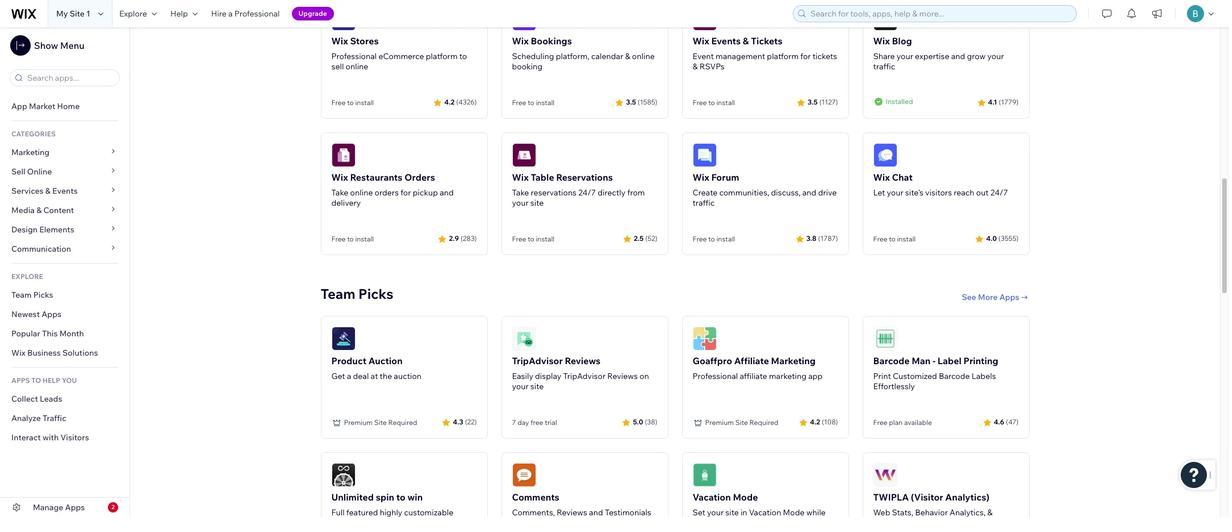 Task type: vqa. For each thing, say whether or not it's contained in the screenshot.
to
yes



Task type: describe. For each thing, give the bounding box(es) containing it.
install for create
[[717, 234, 735, 243]]

1 vertical spatial tripadvisor
[[563, 371, 606, 381]]

site inside wix table reservations take reservations 24/7 directly from your site
[[531, 198, 544, 208]]

traffic
[[43, 413, 66, 423]]

show menu
[[34, 40, 84, 51]]

interact with visitors
[[11, 432, 89, 443]]

(1779)
[[999, 98, 1019, 106]]

0 horizontal spatial site
[[70, 9, 85, 19]]

to for wix table reservations
[[528, 234, 534, 243]]

1 horizontal spatial reviews
[[608, 371, 638, 381]]

app
[[11, 101, 27, 111]]

create
[[693, 187, 718, 198]]

your inside "wix chat let your site's visitors reach out 24/7"
[[887, 187, 904, 198]]

unlimited spin to win logo image
[[332, 463, 355, 487]]

free to install for create
[[693, 234, 735, 243]]

wix table reservations logo image
[[512, 143, 536, 167]]

goaffpro affiliate marketing logo image
[[693, 326, 717, 350]]

content
[[43, 205, 74, 215]]

take for wix restaurants orders
[[332, 187, 349, 198]]

newest apps link
[[0, 305, 130, 324]]

analyze traffic link
[[0, 409, 130, 428]]

and inside wix restaurants orders take online orders for pickup and delivery
[[440, 187, 454, 198]]

0 horizontal spatial reviews
[[565, 355, 601, 366]]

expertise
[[915, 51, 950, 61]]

marketing link
[[0, 143, 130, 162]]

wix restaurants orders logo image
[[332, 143, 355, 167]]

unlimited spin to win
[[332, 491, 423, 503]]

install for &
[[717, 98, 735, 107]]

your inside wix table reservations take reservations 24/7 directly from your site
[[512, 198, 529, 208]]

collect leads link
[[0, 389, 130, 409]]

5.0 (38)
[[633, 418, 658, 426]]

win
[[408, 491, 423, 503]]

take for wix table reservations
[[512, 187, 529, 198]]

reservations
[[531, 187, 577, 198]]

home
[[57, 101, 80, 111]]

free plan available
[[874, 418, 932, 426]]

traffic inside wix blog share your expertise and grow your traffic
[[874, 61, 896, 71]]

app market home link
[[0, 97, 130, 116]]

more
[[978, 292, 998, 302]]

1 horizontal spatial team
[[321, 285, 356, 302]]

interact
[[11, 432, 41, 443]]

1 horizontal spatial picks
[[359, 285, 393, 302]]

7 day free trial
[[512, 418, 557, 426]]

your right grow
[[988, 51, 1004, 61]]

(1127)
[[820, 98, 838, 106]]

apps for newest apps
[[42, 309, 61, 319]]

install for orders
[[355, 234, 374, 243]]

picks inside "team picks" link
[[33, 290, 53, 300]]

1 horizontal spatial team picks
[[321, 285, 393, 302]]

& inside "link"
[[45, 186, 51, 196]]

wix events & tickets event management platform for tickets & rsvps
[[693, 35, 837, 71]]

wix for wix bookings
[[512, 35, 529, 46]]

(1787)
[[818, 234, 838, 243]]

month
[[59, 328, 84, 339]]

help
[[170, 9, 188, 19]]

let
[[874, 187, 885, 198]]

4.1 (1779)
[[988, 98, 1019, 106]]

site for goaffpro affiliate marketing
[[736, 418, 748, 426]]

4.3 (22)
[[453, 418, 477, 426]]

wix restaurants orders take online orders for pickup and delivery
[[332, 171, 454, 208]]

discuss,
[[771, 187, 801, 198]]

wix blog share your expertise and grow your traffic
[[874, 35, 1004, 71]]

upgrade
[[299, 9, 327, 18]]

on
[[640, 371, 649, 381]]

2.5
[[634, 234, 644, 243]]

premium site required for affiliate
[[705, 418, 779, 426]]

visitors
[[926, 187, 952, 198]]

wix for wix table reservations
[[512, 171, 529, 183]]

design elements link
[[0, 220, 130, 239]]

effortlessly
[[874, 381, 915, 391]]

services & events link
[[0, 181, 130, 201]]

upgrade button
[[292, 7, 334, 20]]

traffic inside wix forum create communities, discuss, and drive traffic
[[693, 198, 715, 208]]

orders
[[375, 187, 399, 198]]

popular this month link
[[0, 324, 130, 343]]

trial
[[545, 418, 557, 426]]

tripadvisor reviews easily display tripadvisor reviews on your site
[[512, 355, 649, 391]]

tripadvisor reviews logo image
[[512, 326, 536, 350]]

see
[[962, 292, 977, 302]]

professional inside goaffpro affiliate marketing professional affiliate marketing app
[[693, 371, 738, 381]]

grow
[[967, 51, 986, 61]]

Search for tools, apps, help & more... field
[[807, 6, 1073, 22]]

premium for goaffpro
[[705, 418, 734, 426]]

3.5 (1127)
[[808, 98, 838, 106]]

wix for wix events & tickets
[[693, 35, 710, 46]]

3.8
[[807, 234, 817, 243]]

for inside the wix events & tickets event management platform for tickets & rsvps
[[801, 51, 811, 61]]

install for professional
[[355, 98, 374, 107]]

platform inside the wix events & tickets event management platform for tickets & rsvps
[[767, 51, 799, 61]]

communication
[[11, 244, 73, 254]]

required for auction
[[388, 418, 417, 426]]

design
[[11, 224, 38, 235]]

media
[[11, 205, 35, 215]]

team inside sidebar 'element'
[[11, 290, 32, 300]]

manage apps
[[33, 502, 85, 512]]

wix forum create communities, discuss, and drive traffic
[[693, 171, 837, 208]]

wix for wix chat
[[874, 171, 890, 183]]

4.2 (4326)
[[444, 98, 477, 106]]

(108)
[[822, 418, 838, 426]]

marketing inside goaffpro affiliate marketing professional affiliate marketing app
[[771, 355, 816, 366]]

4.2 for professional
[[444, 98, 455, 106]]

calendar
[[591, 51, 624, 61]]

day
[[518, 418, 529, 426]]

wix chat let your site's visitors reach out 24/7
[[874, 171, 1008, 198]]

1 vertical spatial barcode
[[939, 371, 970, 381]]

manage
[[33, 502, 63, 512]]

printing
[[964, 355, 999, 366]]

display
[[535, 371, 562, 381]]

free for wix restaurants orders
[[332, 234, 346, 243]]

free for wix chat
[[874, 234, 888, 243]]

& up management
[[743, 35, 749, 46]]

spin
[[376, 491, 394, 503]]

marketing
[[769, 371, 807, 381]]

24/7 inside wix table reservations take reservations 24/7 directly from your site
[[578, 187, 596, 198]]

wix for wix stores
[[332, 35, 348, 46]]

to for wix events & tickets
[[709, 98, 715, 107]]

tickets
[[813, 51, 837, 61]]

free to install for reservations
[[512, 234, 555, 243]]

team picks inside sidebar 'element'
[[11, 290, 53, 300]]

for inside wix restaurants orders take online orders for pickup and delivery
[[401, 187, 411, 198]]

event
[[693, 51, 714, 61]]

4.6
[[994, 418, 1005, 426]]

directly
[[598, 187, 626, 198]]

popular this month
[[11, 328, 84, 339]]

(4326)
[[456, 98, 477, 106]]

easily
[[512, 371, 533, 381]]

4.2 (108)
[[810, 418, 838, 426]]

services & events
[[11, 186, 78, 196]]

sidebar element
[[0, 27, 130, 517]]

services
[[11, 186, 43, 196]]

to for wix stores
[[347, 98, 354, 107]]

scheduling
[[512, 51, 554, 61]]

wix for wix blog
[[874, 35, 890, 46]]

marketing inside marketing link
[[11, 147, 50, 157]]

premium site required for auction
[[344, 418, 417, 426]]

print
[[874, 371, 891, 381]]

site for product auction
[[374, 418, 387, 426]]

analytics)
[[946, 491, 990, 503]]

premium for product
[[344, 418, 373, 426]]

events inside the wix events & tickets event management platform for tickets & rsvps
[[712, 35, 741, 46]]

free to install for professional
[[332, 98, 374, 107]]

install for scheduling
[[536, 98, 555, 107]]

3.5 for tickets
[[808, 98, 818, 106]]

5.0
[[633, 418, 643, 426]]

wix forum logo image
[[693, 143, 717, 167]]

and for wix forum
[[803, 187, 817, 198]]

2
[[111, 503, 115, 511]]

wix table reservations take reservations 24/7 directly from your site
[[512, 171, 645, 208]]



Task type: locate. For each thing, give the bounding box(es) containing it.
1 premium site required from the left
[[344, 418, 417, 426]]

0 horizontal spatial marketing
[[11, 147, 50, 157]]

1 vertical spatial professional
[[332, 51, 377, 61]]

1 horizontal spatial take
[[512, 187, 529, 198]]

available
[[904, 418, 932, 426]]

and
[[951, 51, 965, 61], [440, 187, 454, 198], [803, 187, 817, 198]]

free to install down sell
[[332, 98, 374, 107]]

barcode man - label printing logo image
[[874, 326, 897, 350]]

traffic down forum
[[693, 198, 715, 208]]

a right hire
[[228, 9, 233, 19]]

see more apps
[[962, 292, 1020, 302]]

1 horizontal spatial site
[[374, 418, 387, 426]]

and right pickup
[[440, 187, 454, 198]]

tripadvisor up display
[[512, 355, 563, 366]]

stores
[[350, 35, 379, 46]]

& right media
[[36, 205, 42, 215]]

required down affiliate
[[750, 418, 779, 426]]

wix left table
[[512, 171, 529, 183]]

3.8 (1787)
[[807, 234, 838, 243]]

free left plan
[[874, 418, 888, 426]]

0 horizontal spatial 3.5
[[626, 98, 636, 106]]

platform down tickets
[[767, 51, 799, 61]]

0 horizontal spatial picks
[[33, 290, 53, 300]]

to inside wix stores professional ecommerce platform to sell online
[[459, 51, 467, 61]]

2 horizontal spatial apps
[[1000, 292, 1020, 302]]

2 horizontal spatial and
[[951, 51, 965, 61]]

wix inside wix blog share your expertise and grow your traffic
[[874, 35, 890, 46]]

wix for wix forum
[[693, 171, 710, 183]]

online right sell
[[346, 61, 368, 71]]

rsvps
[[700, 61, 725, 71]]

at
[[371, 371, 378, 381]]

1 vertical spatial events
[[52, 186, 78, 196]]

premium site required down the at the bottom of the page
[[344, 418, 417, 426]]

free to install down reservations
[[512, 234, 555, 243]]

team picks link
[[0, 285, 130, 305]]

collect
[[11, 394, 38, 404]]

tripadvisor
[[512, 355, 563, 366], [563, 371, 606, 381]]

team picks down explore
[[11, 290, 53, 300]]

1 horizontal spatial premium
[[705, 418, 734, 426]]

1 horizontal spatial professional
[[332, 51, 377, 61]]

0 horizontal spatial 4.2
[[444, 98, 455, 106]]

hire a professional
[[211, 9, 280, 19]]

goaffpro affiliate marketing professional affiliate marketing app
[[693, 355, 823, 381]]

install
[[355, 98, 374, 107], [536, 98, 555, 107], [717, 98, 735, 107], [355, 234, 374, 243], [536, 234, 555, 243], [717, 234, 735, 243], [897, 234, 916, 243]]

4.0
[[986, 234, 997, 243]]

wix down popular
[[11, 348, 25, 358]]

your down blog
[[897, 51, 914, 61]]

twipla (visitor analytics) logo image
[[874, 463, 897, 487]]

sell online
[[11, 166, 52, 177]]

wix inside the wix events & tickets event management platform for tickets & rsvps
[[693, 35, 710, 46]]

apps right manage
[[65, 502, 85, 512]]

to for wix forum
[[709, 234, 715, 243]]

online inside wix bookings scheduling platform, calendar & online booking
[[632, 51, 655, 61]]

online right calendar in the top of the page
[[632, 51, 655, 61]]

free to install for let
[[874, 234, 916, 243]]

for right orders
[[401, 187, 411, 198]]

take down wix restaurants orders logo
[[332, 187, 349, 198]]

24/7 right out
[[991, 187, 1008, 198]]

0 horizontal spatial team
[[11, 290, 32, 300]]

with
[[43, 432, 59, 443]]

0 horizontal spatial for
[[401, 187, 411, 198]]

3.5 left (1585)
[[626, 98, 636, 106]]

barcode down label
[[939, 371, 970, 381]]

wix business solutions
[[11, 348, 98, 358]]

tickets
[[751, 35, 783, 46]]

reservations
[[556, 171, 613, 183]]

drive
[[818, 187, 837, 198]]

free down booking
[[512, 98, 526, 107]]

labels
[[972, 371, 996, 381]]

hire
[[211, 9, 227, 19]]

affiliate
[[735, 355, 769, 366]]

professional down the stores on the top left
[[332, 51, 377, 61]]

0 vertical spatial apps
[[1000, 292, 1020, 302]]

take
[[332, 187, 349, 198], [512, 187, 529, 198]]

free down let
[[874, 234, 888, 243]]

wix inside wix table reservations take reservations 24/7 directly from your site
[[512, 171, 529, 183]]

1 vertical spatial for
[[401, 187, 411, 198]]

free to install for &
[[693, 98, 735, 107]]

2 horizontal spatial professional
[[693, 371, 738, 381]]

premium down deal
[[344, 418, 373, 426]]

install down reservations
[[536, 234, 555, 243]]

site
[[70, 9, 85, 19], [374, 418, 387, 426], [736, 418, 748, 426]]

traffic
[[874, 61, 896, 71], [693, 198, 715, 208]]

0 vertical spatial 4.2
[[444, 98, 455, 106]]

wix for wix restaurants orders
[[332, 171, 348, 183]]

your inside tripadvisor reviews easily display tripadvisor reviews on your site
[[512, 381, 529, 391]]

apps for manage apps
[[65, 502, 85, 512]]

& left rsvps
[[693, 61, 698, 71]]

for left tickets
[[801, 51, 811, 61]]

professional inside wix stores professional ecommerce platform to sell online
[[332, 51, 377, 61]]

restaurants
[[350, 171, 403, 183]]

0 horizontal spatial events
[[52, 186, 78, 196]]

wix down wix restaurants orders logo
[[332, 171, 348, 183]]

2 premium from the left
[[705, 418, 734, 426]]

free down create on the right top of page
[[693, 234, 707, 243]]

a
[[228, 9, 233, 19], [347, 371, 351, 381]]

24/7 inside "wix chat let your site's visitors reach out 24/7"
[[991, 187, 1008, 198]]

24/7 down reservations
[[578, 187, 596, 198]]

free to install down rsvps
[[693, 98, 735, 107]]

2 24/7 from the left
[[991, 187, 1008, 198]]

platform inside wix stores professional ecommerce platform to sell online
[[426, 51, 458, 61]]

1 vertical spatial marketing
[[771, 355, 816, 366]]

site left 1 at the top of the page
[[70, 9, 85, 19]]

1 required from the left
[[388, 418, 417, 426]]

0 vertical spatial barcode
[[874, 355, 910, 366]]

online inside wix restaurants orders take online orders for pickup and delivery
[[350, 187, 373, 198]]

to for wix bookings
[[528, 98, 534, 107]]

1 premium from the left
[[344, 418, 373, 426]]

0 horizontal spatial premium
[[344, 418, 373, 426]]

product auction logo image
[[332, 326, 355, 350]]

leads
[[40, 394, 62, 404]]

wix chat logo image
[[874, 143, 897, 167]]

4.2 left (108)
[[810, 418, 820, 426]]

1 horizontal spatial required
[[750, 418, 779, 426]]

sell
[[332, 61, 344, 71]]

free to install for orders
[[332, 234, 374, 243]]

1 vertical spatial 4.2
[[810, 418, 820, 426]]

required for affiliate
[[750, 418, 779, 426]]

1 take from the left
[[332, 187, 349, 198]]

wix up scheduling
[[512, 35, 529, 46]]

1 vertical spatial site
[[531, 381, 544, 391]]

& up media & content at the left of the page
[[45, 186, 51, 196]]

take inside wix table reservations take reservations 24/7 directly from your site
[[512, 187, 529, 198]]

install down site's
[[897, 234, 916, 243]]

free
[[332, 98, 346, 107], [512, 98, 526, 107], [693, 98, 707, 107], [332, 234, 346, 243], [512, 234, 526, 243], [693, 234, 707, 243], [874, 234, 888, 243], [874, 418, 888, 426]]

professional down goaffpro
[[693, 371, 738, 381]]

platform,
[[556, 51, 590, 61]]

online
[[632, 51, 655, 61], [346, 61, 368, 71], [350, 187, 373, 198]]

label
[[938, 355, 962, 366]]

auction
[[369, 355, 403, 366]]

site down table
[[531, 198, 544, 208]]

wix inside wix forum create communities, discuss, and drive traffic
[[693, 171, 710, 183]]

free to install down delivery
[[332, 234, 374, 243]]

1 platform from the left
[[426, 51, 458, 61]]

bookings
[[531, 35, 572, 46]]

design elements
[[11, 224, 74, 235]]

wix inside sidebar 'element'
[[11, 348, 25, 358]]

3.5 left (1127)
[[808, 98, 818, 106]]

site
[[531, 198, 544, 208], [531, 381, 544, 391]]

(visitor
[[911, 491, 944, 503]]

install down booking
[[536, 98, 555, 107]]

4.2 for marketing
[[810, 418, 820, 426]]

2 required from the left
[[750, 418, 779, 426]]

free for wix stores
[[332, 98, 346, 107]]

my
[[56, 9, 68, 19]]

4.3
[[453, 418, 463, 426]]

free down sell
[[332, 98, 346, 107]]

0 vertical spatial tripadvisor
[[512, 355, 563, 366]]

1 horizontal spatial barcode
[[939, 371, 970, 381]]

events inside "link"
[[52, 186, 78, 196]]

1 vertical spatial apps
[[42, 309, 61, 319]]

to for wix restaurants orders
[[347, 234, 354, 243]]

comments logo image
[[512, 463, 536, 487]]

1 horizontal spatial marketing
[[771, 355, 816, 366]]

0 horizontal spatial required
[[388, 418, 417, 426]]

marketing up marketing
[[771, 355, 816, 366]]

free to install for scheduling
[[512, 98, 555, 107]]

free to install
[[332, 98, 374, 107], [512, 98, 555, 107], [693, 98, 735, 107], [332, 234, 374, 243], [512, 234, 555, 243], [693, 234, 735, 243], [874, 234, 916, 243]]

communication link
[[0, 239, 130, 259]]

1 horizontal spatial a
[[347, 371, 351, 381]]

install down communities,
[[717, 234, 735, 243]]

0 horizontal spatial a
[[228, 9, 233, 19]]

0 vertical spatial a
[[228, 9, 233, 19]]

your right let
[[887, 187, 904, 198]]

0 vertical spatial professional
[[234, 9, 280, 19]]

free for barcode man - label printing
[[874, 418, 888, 426]]

1 horizontal spatial 4.2
[[810, 418, 820, 426]]

wix up let
[[874, 171, 890, 183]]

1 site from the top
[[531, 198, 544, 208]]

the
[[380, 371, 392, 381]]

marketing down categories
[[11, 147, 50, 157]]

apps to help you
[[11, 376, 77, 385]]

professional right hire
[[234, 9, 280, 19]]

2 site from the top
[[531, 381, 544, 391]]

1 3.5 from the left
[[626, 98, 636, 106]]

0 horizontal spatial team picks
[[11, 290, 53, 300]]

1 horizontal spatial premium site required
[[705, 418, 779, 426]]

wix up event
[[693, 35, 710, 46]]

online inside wix stores professional ecommerce platform to sell online
[[346, 61, 368, 71]]

(47)
[[1006, 418, 1019, 426]]

tripadvisor right display
[[563, 371, 606, 381]]

solutions
[[62, 348, 98, 358]]

platform right ecommerce
[[426, 51, 458, 61]]

0 vertical spatial site
[[531, 198, 544, 208]]

free for wix forum
[[693, 234, 707, 243]]

0 vertical spatial reviews
[[565, 355, 601, 366]]

wix up share
[[874, 35, 890, 46]]

see more apps button
[[962, 292, 1030, 302]]

1 horizontal spatial apps
[[65, 502, 85, 512]]

0 horizontal spatial premium site required
[[344, 418, 417, 426]]

0 horizontal spatial platform
[[426, 51, 458, 61]]

1 horizontal spatial tripadvisor
[[563, 371, 606, 381]]

& right calendar in the top of the page
[[625, 51, 630, 61]]

ecommerce
[[379, 51, 424, 61]]

events up media & content link at the top of page
[[52, 186, 78, 196]]

hire a professional link
[[204, 0, 287, 27]]

free to install down let
[[874, 234, 916, 243]]

0 vertical spatial traffic
[[874, 61, 896, 71]]

1 horizontal spatial and
[[803, 187, 817, 198]]

free for wix bookings
[[512, 98, 526, 107]]

app
[[809, 371, 823, 381]]

install for reservations
[[536, 234, 555, 243]]

wix inside wix bookings scheduling platform, calendar & online booking
[[512, 35, 529, 46]]

install for let
[[897, 234, 916, 243]]

team up product auction logo
[[321, 285, 356, 302]]

0 vertical spatial marketing
[[11, 147, 50, 157]]

0 vertical spatial events
[[712, 35, 741, 46]]

(22)
[[465, 418, 477, 426]]

premium site required down affiliate
[[705, 418, 779, 426]]

traffic down blog
[[874, 61, 896, 71]]

1 horizontal spatial platform
[[767, 51, 799, 61]]

platform
[[426, 51, 458, 61], [767, 51, 799, 61]]

and inside wix blog share your expertise and grow your traffic
[[951, 51, 965, 61]]

take left reservations
[[512, 187, 529, 198]]

professional for a
[[234, 9, 280, 19]]

0 vertical spatial for
[[801, 51, 811, 61]]

1 horizontal spatial 24/7
[[991, 187, 1008, 198]]

1 vertical spatial reviews
[[608, 371, 638, 381]]

for
[[801, 51, 811, 61], [401, 187, 411, 198]]

media & content link
[[0, 201, 130, 220]]

vacation mode logo image
[[693, 463, 717, 487]]

2 horizontal spatial site
[[736, 418, 748, 426]]

1 24/7 from the left
[[578, 187, 596, 198]]

apps right more
[[1000, 292, 1020, 302]]

team picks up product auction logo
[[321, 285, 393, 302]]

2 premium site required from the left
[[705, 418, 779, 426]]

wix bookings scheduling platform, calendar & online booking
[[512, 35, 655, 71]]

and left 'drive'
[[803, 187, 817, 198]]

twipla
[[874, 491, 909, 503]]

wix inside wix restaurants orders take online orders for pickup and delivery
[[332, 171, 348, 183]]

free for wix table reservations
[[512, 234, 526, 243]]

0 horizontal spatial tripadvisor
[[512, 355, 563, 366]]

2 3.5 from the left
[[808, 98, 818, 106]]

share
[[874, 51, 895, 61]]

3.5 for platform,
[[626, 98, 636, 106]]

online down the restaurants
[[350, 187, 373, 198]]

free right (283)
[[512, 234, 526, 243]]

to
[[31, 376, 41, 385]]

site down the at the bottom of the page
[[374, 418, 387, 426]]

sell online link
[[0, 162, 130, 181]]

(3555)
[[999, 234, 1019, 243]]

install down delivery
[[355, 234, 374, 243]]

0 horizontal spatial barcode
[[874, 355, 910, 366]]

from
[[627, 187, 645, 198]]

0 horizontal spatial 24/7
[[578, 187, 596, 198]]

to for wix chat
[[889, 234, 896, 243]]

free down rsvps
[[693, 98, 707, 107]]

free down delivery
[[332, 234, 346, 243]]

show menu button
[[10, 35, 84, 56]]

unlimited
[[332, 491, 374, 503]]

0 horizontal spatial and
[[440, 187, 454, 198]]

apps up "this"
[[42, 309, 61, 319]]

-
[[933, 355, 936, 366]]

wix up create on the right top of page
[[693, 171, 710, 183]]

0 horizontal spatial apps
[[42, 309, 61, 319]]

4.2 left "(4326)"
[[444, 98, 455, 106]]

take inside wix restaurants orders take online orders for pickup and delivery
[[332, 187, 349, 198]]

1 horizontal spatial events
[[712, 35, 741, 46]]

install up wix restaurants orders logo
[[355, 98, 374, 107]]

and left grow
[[951, 51, 965, 61]]

your left display
[[512, 381, 529, 391]]

required down auction
[[388, 418, 417, 426]]

business
[[27, 348, 61, 358]]

a inside product auction get a deal at the auction
[[347, 371, 351, 381]]

1 horizontal spatial for
[[801, 51, 811, 61]]

Search apps... field
[[24, 70, 116, 86]]

a right get
[[347, 371, 351, 381]]

free for wix events & tickets
[[693, 98, 707, 107]]

3.5 (1585)
[[626, 98, 658, 106]]

blog
[[892, 35, 912, 46]]

0 horizontal spatial take
[[332, 187, 349, 198]]

2 platform from the left
[[767, 51, 799, 61]]

goaffpro
[[693, 355, 732, 366]]

premium up 'vacation mode logo'
[[705, 418, 734, 426]]

barcode up print
[[874, 355, 910, 366]]

site inside tripadvisor reviews easily display tripadvisor reviews on your site
[[531, 381, 544, 391]]

1 vertical spatial a
[[347, 371, 351, 381]]

0 horizontal spatial traffic
[[693, 198, 715, 208]]

2 take from the left
[[512, 187, 529, 198]]

site down affiliate
[[736, 418, 748, 426]]

0 horizontal spatial professional
[[234, 9, 280, 19]]

professional for stores
[[332, 51, 377, 61]]

wix inside "wix chat let your site's visitors reach out 24/7"
[[874, 171, 890, 183]]

2 vertical spatial apps
[[65, 502, 85, 512]]

twipla (visitor analytics)
[[874, 491, 990, 503]]

team down explore
[[11, 290, 32, 300]]

free to install down booking
[[512, 98, 555, 107]]

free to install down create on the right top of page
[[693, 234, 735, 243]]

analyze
[[11, 413, 41, 423]]

collect leads
[[11, 394, 62, 404]]

barcode
[[874, 355, 910, 366], [939, 371, 970, 381]]

your
[[897, 51, 914, 61], [988, 51, 1004, 61], [887, 187, 904, 198], [512, 198, 529, 208], [512, 381, 529, 391]]

& inside wix bookings scheduling platform, calendar & online booking
[[625, 51, 630, 61]]

3.5
[[626, 98, 636, 106], [808, 98, 818, 106]]

events
[[712, 35, 741, 46], [52, 186, 78, 196]]

and inside wix forum create communities, discuss, and drive traffic
[[803, 187, 817, 198]]

wix inside wix stores professional ecommerce platform to sell online
[[332, 35, 348, 46]]

2.9 (283)
[[449, 234, 477, 243]]

7
[[512, 418, 516, 426]]

team picks
[[321, 285, 393, 302], [11, 290, 53, 300]]

apps inside newest apps link
[[42, 309, 61, 319]]

and for wix blog
[[951, 51, 965, 61]]

wix left the stores on the top left
[[332, 35, 348, 46]]

1 horizontal spatial 3.5
[[808, 98, 818, 106]]

site up free
[[531, 381, 544, 391]]

events up management
[[712, 35, 741, 46]]

1 vertical spatial traffic
[[693, 198, 715, 208]]

your left reservations
[[512, 198, 529, 208]]

1 horizontal spatial traffic
[[874, 61, 896, 71]]

help button
[[164, 0, 204, 27]]

install down rsvps
[[717, 98, 735, 107]]

2 vertical spatial professional
[[693, 371, 738, 381]]



